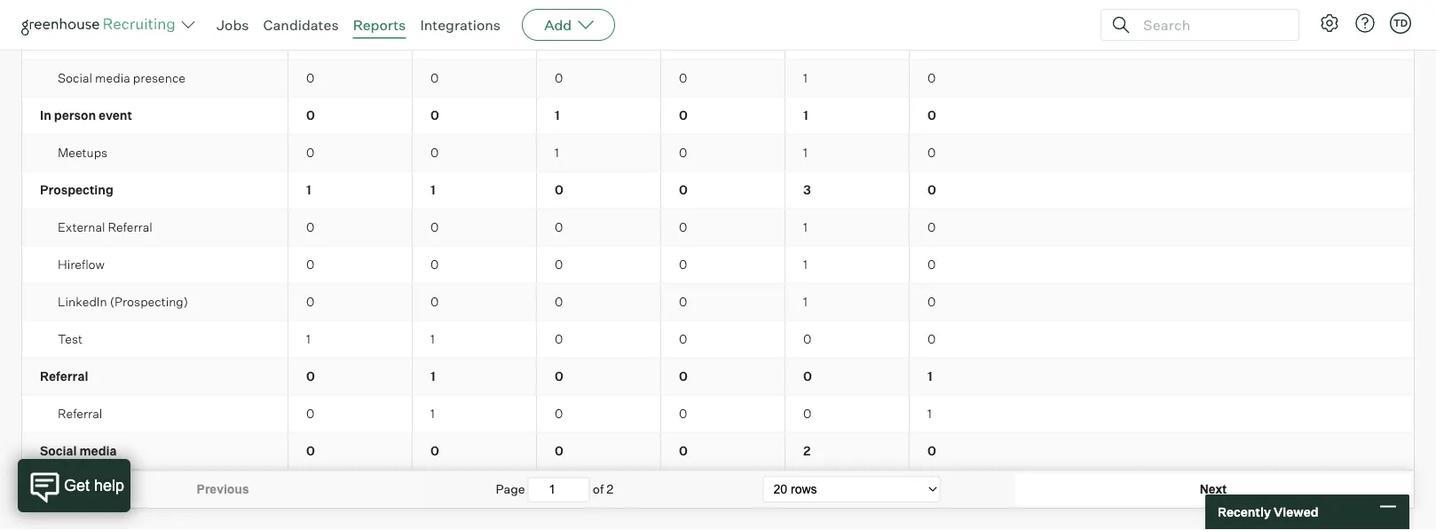 Task type: vqa. For each thing, say whether or not it's contained in the screenshot.


Task type: describe. For each thing, give the bounding box(es) containing it.
test
[[58, 331, 83, 347]]

row group containing social media
[[22, 433, 1415, 470]]

3
[[804, 182, 811, 198]]

add
[[545, 16, 572, 34]]

linkedin (prospecting)
[[58, 294, 188, 310]]

social for social media
[[40, 443, 77, 459]]

1 row group from the top
[[22, 0, 1415, 23]]

row containing jobs page on your website
[[22, 23, 1415, 59]]

prospecting
[[40, 182, 114, 198]]

linkedin
[[58, 294, 107, 310]]

media for social media presence
[[95, 70, 130, 86]]

candidates
[[263, 16, 339, 34]]

referral for second row from the bottom of the page
[[58, 406, 102, 422]]

person
[[54, 108, 96, 123]]

row group containing jobs page on your website
[[22, 23, 1415, 60]]

meetups
[[58, 145, 108, 160]]

row containing prospecting
[[22, 172, 1415, 208]]

reports link
[[353, 16, 406, 34]]

previous button
[[25, 474, 421, 505]]

reports
[[353, 16, 406, 34]]

media for social media
[[79, 443, 117, 459]]

row containing external referral
[[22, 209, 1415, 246]]

integrations
[[420, 16, 501, 34]]

12 row from the top
[[22, 396, 1415, 432]]

row containing test
[[22, 321, 1415, 358]]

row group containing linkedin (prospecting)
[[22, 284, 1415, 321]]

page
[[88, 33, 117, 49]]

row containing meetups
[[22, 135, 1415, 171]]

on
[[119, 33, 134, 49]]

add button
[[522, 9, 616, 41]]

2 inside row
[[804, 443, 811, 459]]

row group containing social media presence
[[22, 60, 1415, 97]]

integrations link
[[420, 16, 501, 34]]

Search text field
[[1139, 12, 1283, 38]]

presence
[[133, 70, 186, 86]]

12 row group from the top
[[22, 396, 1415, 433]]

page
[[496, 481, 525, 497]]

row containing social media
[[22, 433, 1415, 470]]

next
[[1200, 483, 1227, 496]]



Task type: locate. For each thing, give the bounding box(es) containing it.
2 vertical spatial referral
[[58, 406, 102, 422]]

row containing in person event
[[22, 97, 1415, 134]]

social for social media presence
[[58, 70, 92, 86]]

(prospecting)
[[110, 294, 188, 310]]

jobs for jobs
[[217, 16, 249, 34]]

9 row from the top
[[22, 284, 1415, 320]]

row group containing in person event
[[22, 97, 1415, 135]]

your
[[137, 33, 162, 49]]

of 2
[[593, 481, 614, 497]]

3 row group from the top
[[22, 60, 1415, 97]]

row group containing external referral
[[22, 209, 1415, 247]]

0 horizontal spatial jobs
[[58, 33, 85, 49]]

in
[[40, 108, 51, 123]]

0 vertical spatial social
[[58, 70, 92, 86]]

row
[[22, 0, 1415, 22], [22, 23, 1415, 59], [22, 60, 1415, 97], [22, 97, 1415, 134], [22, 135, 1415, 171], [22, 172, 1415, 208], [22, 209, 1415, 246], [22, 247, 1415, 283], [22, 284, 1415, 320], [22, 321, 1415, 358], [22, 359, 1415, 395], [22, 396, 1415, 432], [22, 433, 1415, 470]]

greenhouse recruiting image
[[21, 14, 181, 36]]

external
[[58, 220, 105, 235]]

5 row from the top
[[22, 135, 1415, 171]]

social media
[[40, 443, 117, 459]]

row containing hireflow
[[22, 247, 1415, 283]]

10 row group from the top
[[22, 321, 1415, 359]]

row containing social media presence
[[22, 60, 1415, 97]]

row group containing prospecting
[[22, 172, 1415, 209]]

8 row from the top
[[22, 247, 1415, 283]]

next button
[[1016, 474, 1412, 505]]

cell
[[662, 0, 786, 22], [786, 0, 910, 22]]

jobs
[[217, 16, 249, 34], [58, 33, 85, 49]]

5 row group from the top
[[22, 135, 1415, 172]]

8 row group from the top
[[22, 247, 1415, 284]]

6 row group from the top
[[22, 172, 1415, 209]]

media
[[95, 70, 130, 86], [79, 443, 117, 459]]

referral right external
[[108, 220, 153, 235]]

social
[[58, 70, 92, 86], [40, 443, 77, 459]]

0 vertical spatial 2
[[804, 443, 811, 459]]

row group containing meetups
[[22, 135, 1415, 172]]

row group containing hireflow
[[22, 247, 1415, 284]]

0 horizontal spatial 2
[[607, 481, 614, 497]]

referral up social media
[[58, 406, 102, 422]]

4 row from the top
[[22, 97, 1415, 134]]

0
[[306, 33, 315, 49], [431, 33, 439, 49], [555, 33, 563, 49], [306, 70, 315, 86], [431, 70, 439, 86], [555, 70, 563, 86], [679, 70, 688, 86], [928, 70, 936, 86], [306, 108, 315, 123], [431, 108, 439, 123], [679, 108, 688, 123], [928, 108, 937, 123], [306, 145, 315, 160], [431, 145, 439, 160], [679, 145, 688, 160], [928, 145, 936, 160], [555, 182, 564, 198], [679, 182, 688, 198], [928, 182, 937, 198], [306, 220, 315, 235], [431, 220, 439, 235], [555, 220, 563, 235], [679, 220, 688, 235], [928, 220, 936, 235], [306, 257, 315, 272], [431, 257, 439, 272], [555, 257, 563, 272], [679, 257, 688, 272], [928, 257, 936, 272], [306, 294, 315, 310], [431, 294, 439, 310], [555, 294, 563, 310], [679, 294, 688, 310], [928, 294, 936, 310], [555, 331, 563, 347], [679, 331, 688, 347], [804, 331, 812, 347], [928, 331, 936, 347], [306, 369, 315, 384], [555, 369, 564, 384], [679, 369, 688, 384], [804, 369, 812, 384], [306, 406, 315, 422], [555, 406, 563, 422], [679, 406, 688, 422], [804, 406, 812, 422], [306, 443, 315, 459], [431, 443, 439, 459], [555, 443, 564, 459], [679, 443, 688, 459], [928, 443, 937, 459]]

2 cell from the left
[[786, 0, 910, 22]]

external referral
[[58, 220, 153, 235]]

10 row from the top
[[22, 321, 1415, 358]]

previous
[[197, 483, 249, 496]]

jobs for jobs page on your website
[[58, 33, 85, 49]]

referral down test at bottom left
[[40, 369, 88, 384]]

0 vertical spatial referral
[[108, 220, 153, 235]]

jobs page on your website
[[58, 33, 209, 49]]

6 row from the top
[[22, 172, 1415, 208]]

None number field
[[528, 477, 590, 502]]

row group
[[22, 0, 1415, 23], [22, 23, 1415, 60], [22, 60, 1415, 97], [22, 97, 1415, 135], [22, 135, 1415, 172], [22, 172, 1415, 209], [22, 209, 1415, 247], [22, 247, 1415, 284], [22, 284, 1415, 321], [22, 321, 1415, 359], [22, 359, 1415, 396], [22, 396, 1415, 433], [22, 433, 1415, 470]]

referral for third row from the bottom of the page
[[40, 369, 88, 384]]

1 vertical spatial social
[[40, 443, 77, 459]]

jobs link
[[217, 16, 249, 34]]

recently viewed
[[1219, 504, 1319, 520]]

1 vertical spatial 2
[[607, 481, 614, 497]]

11 row group from the top
[[22, 359, 1415, 396]]

11 row from the top
[[22, 359, 1415, 395]]

referral
[[108, 220, 153, 235], [40, 369, 88, 384], [58, 406, 102, 422]]

of
[[593, 481, 604, 497]]

3 row from the top
[[22, 60, 1415, 97]]

2 row group from the top
[[22, 23, 1415, 60]]

recently
[[1219, 504, 1272, 520]]

social media presence
[[58, 70, 186, 86]]

hireflow
[[58, 257, 105, 272]]

event
[[99, 108, 132, 123]]

1 vertical spatial media
[[79, 443, 117, 459]]

1 horizontal spatial jobs
[[217, 16, 249, 34]]

jobs left page
[[58, 33, 85, 49]]

7 row from the top
[[22, 209, 1415, 246]]

13 row from the top
[[22, 433, 1415, 470]]

4 row group from the top
[[22, 97, 1415, 135]]

row group containing test
[[22, 321, 1415, 359]]

1
[[804, 70, 808, 86], [555, 108, 560, 123], [804, 108, 809, 123], [555, 145, 559, 160], [804, 145, 808, 160], [306, 182, 311, 198], [431, 182, 436, 198], [804, 220, 808, 235], [804, 257, 808, 272], [804, 294, 808, 310], [306, 331, 311, 347], [431, 331, 435, 347], [431, 369, 436, 384], [928, 369, 933, 384], [431, 406, 435, 422], [928, 406, 932, 422]]

td
[[1394, 17, 1409, 29]]

td button
[[1387, 9, 1416, 37]]

0 vertical spatial media
[[95, 70, 130, 86]]

1 vertical spatial referral
[[40, 369, 88, 384]]

row containing linkedin (prospecting)
[[22, 284, 1415, 320]]

jobs right website
[[217, 16, 249, 34]]

9 row group from the top
[[22, 284, 1415, 321]]

1 horizontal spatial 2
[[804, 443, 811, 459]]

configure image
[[1320, 12, 1341, 34]]

in person event
[[40, 108, 132, 123]]

1 cell from the left
[[662, 0, 786, 22]]

td button
[[1391, 12, 1412, 34]]

candidates link
[[263, 16, 339, 34]]

13 row group from the top
[[22, 433, 1415, 470]]

website
[[164, 33, 209, 49]]

jobs inside row
[[58, 33, 85, 49]]

1 row from the top
[[22, 0, 1415, 22]]

2 row from the top
[[22, 23, 1415, 59]]

7 row group from the top
[[22, 209, 1415, 247]]

viewed
[[1274, 504, 1319, 520]]

2
[[804, 443, 811, 459], [607, 481, 614, 497]]



